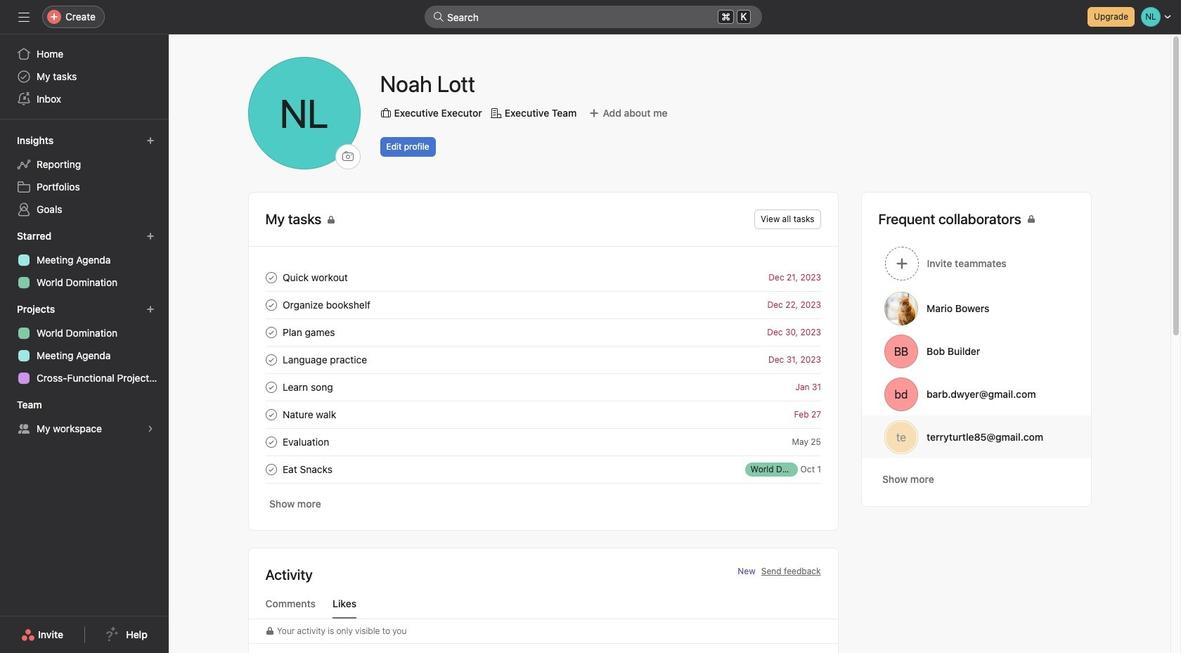 Task type: vqa. For each thing, say whether or not it's contained in the screenshot.
'New project or portfolio' image
yes



Task type: describe. For each thing, give the bounding box(es) containing it.
5 mark complete image from the top
[[263, 434, 280, 451]]

add items to starred image
[[146, 232, 155, 241]]

2 mark complete checkbox from the top
[[263, 297, 280, 313]]

1 mark complete checkbox from the top
[[263, 269, 280, 286]]

1 mark complete checkbox from the top
[[263, 379, 280, 396]]

3 mark complete image from the top
[[263, 379, 280, 396]]

hide sidebar image
[[18, 11, 30, 23]]

3 mark complete checkbox from the top
[[263, 324, 280, 341]]

insights element
[[0, 128, 169, 224]]

new project or portfolio image
[[146, 305, 155, 314]]

1 mark complete image from the top
[[263, 297, 280, 313]]

Search tasks, projects, and more text field
[[425, 6, 763, 28]]

see details, my workspace image
[[146, 425, 155, 433]]

2 mark complete image from the top
[[263, 324, 280, 341]]

projects element
[[0, 297, 169, 393]]

starred element
[[0, 224, 169, 297]]



Task type: locate. For each thing, give the bounding box(es) containing it.
activity tab list
[[249, 597, 838, 620]]

4 mark complete checkbox from the top
[[263, 351, 280, 368]]

5 mark complete checkbox from the top
[[263, 461, 280, 478]]

0 vertical spatial mark complete image
[[263, 297, 280, 313]]

prominent image
[[433, 11, 445, 23]]

Mark complete checkbox
[[263, 379, 280, 396], [263, 406, 280, 423], [263, 434, 280, 451]]

Mark complete checkbox
[[263, 269, 280, 286], [263, 297, 280, 313], [263, 324, 280, 341], [263, 351, 280, 368], [263, 461, 280, 478]]

0 vertical spatial mark complete checkbox
[[263, 379, 280, 396]]

1 vertical spatial mark complete checkbox
[[263, 406, 280, 423]]

new insights image
[[146, 136, 155, 145]]

3 mark complete image from the top
[[263, 461, 280, 478]]

2 vertical spatial mark complete checkbox
[[263, 434, 280, 451]]

mark complete image
[[263, 269, 280, 286], [263, 351, 280, 368], [263, 379, 280, 396], [263, 406, 280, 423], [263, 434, 280, 451]]

teams element
[[0, 393, 169, 443]]

2 mark complete checkbox from the top
[[263, 406, 280, 423]]

1 vertical spatial mark complete image
[[263, 324, 280, 341]]

2 vertical spatial mark complete image
[[263, 461, 280, 478]]

mark complete image
[[263, 297, 280, 313], [263, 324, 280, 341], [263, 461, 280, 478]]

4 mark complete image from the top
[[263, 406, 280, 423]]

2 mark complete image from the top
[[263, 351, 280, 368]]

1 mark complete image from the top
[[263, 269, 280, 286]]

upload new photo image
[[248, 57, 361, 170], [342, 151, 354, 163]]

global element
[[0, 34, 169, 119]]

None field
[[425, 6, 763, 28]]

3 mark complete checkbox from the top
[[263, 434, 280, 451]]



